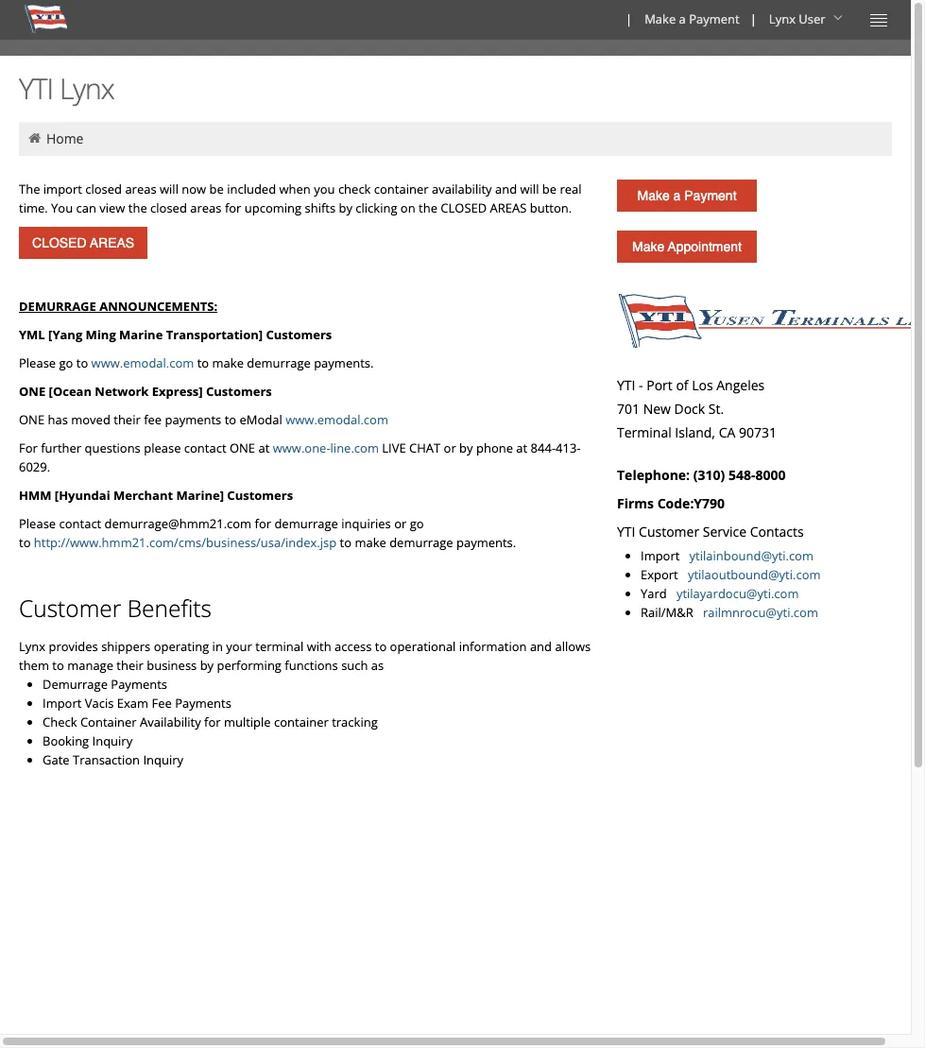 Task type: describe. For each thing, give the bounding box(es) containing it.
1 at from the left
[[258, 440, 270, 457]]

functions
[[285, 657, 338, 674]]

multiple
[[224, 714, 271, 731]]

ytilainbound@yti.com
[[690, 547, 814, 564]]

for inside lynx provides shippers operating in your terminal with access to operational information and allows them to manage their business by performing functions such as demurrage payments import vacis exam fee payments check container availability for multiple container tracking booking inquiry gate transaction inquiry
[[204, 714, 221, 731]]

them
[[19, 657, 49, 674]]

marine]
[[176, 487, 224, 504]]

exam
[[117, 695, 149, 712]]

service
[[703, 523, 747, 541]]

yti customer service contacts import ytilainbound@yti.com export ytilaoutbound@yti.com yard ytilayardocu@yti.com rail/m&r railmnrocu@yti.com
[[617, 523, 821, 621]]

1 vertical spatial make a payment link
[[617, 180, 757, 212]]

0 horizontal spatial closed
[[85, 181, 122, 198]]

customer benefits
[[19, 593, 212, 624]]

now
[[182, 181, 206, 198]]

firms
[[617, 494, 654, 512]]

chat
[[409, 440, 441, 457]]

payments
[[165, 411, 221, 428]]

for inside the import closed areas will now be included when you check container availability and will be real time.  you can view the closed areas for upcoming shifts by clicking on the closed areas button.
[[225, 199, 241, 216]]

please for please go to www.emodal.com to make demurrage payments.
[[19, 354, 56, 371]]

1 vertical spatial closed
[[150, 199, 187, 216]]

telephone: (310) 548-8000
[[617, 466, 786, 484]]

customers for one [ocean network express] customers
[[206, 383, 272, 400]]

information
[[459, 638, 527, 655]]

upcoming
[[245, 199, 302, 216]]

for inside please contact demurrage@hmm21.com for demurrage inquiries or go to
[[255, 515, 271, 532]]

1 will from the left
[[160, 181, 179, 198]]

ming
[[86, 326, 116, 343]]

to inside please contact demurrage@hmm21.com for demurrage inquiries or go to
[[19, 534, 31, 551]]

1 vertical spatial make
[[638, 188, 670, 203]]

merchant
[[113, 487, 173, 504]]

or inside please contact demurrage@hmm21.com for demurrage inquiries or go to
[[394, 515, 407, 532]]

as
[[371, 657, 384, 674]]

1 be from the left
[[209, 181, 224, 198]]

ytilaoutbound@yti.com
[[688, 566, 821, 583]]

manage
[[67, 657, 113, 674]]

home image
[[26, 131, 43, 145]]

1 the from the left
[[128, 199, 147, 216]]

has
[[48, 411, 68, 428]]

0 vertical spatial areas
[[125, 181, 157, 198]]

0 horizontal spatial payments.
[[314, 354, 374, 371]]

allows
[[555, 638, 591, 655]]

by inside lynx provides shippers operating in your terminal with access to operational information and allows them to manage their business by performing functions such as demurrage payments import vacis exam fee payments check container availability for multiple container tracking booking inquiry gate transaction inquiry
[[200, 657, 214, 674]]

contact inside please contact demurrage@hmm21.com for demurrage inquiries or go to
[[59, 515, 101, 532]]

1 horizontal spatial lynx
[[59, 69, 114, 108]]

customer inside the yti customer service contacts import ytilainbound@yti.com export ytilaoutbound@yti.com yard ytilayardocu@yti.com rail/m&r railmnrocu@yti.com
[[639, 523, 700, 541]]

home
[[46, 130, 84, 147]]

1 vertical spatial inquiry
[[143, 751, 183, 769]]

0 vertical spatial payment
[[689, 10, 740, 27]]

phone
[[476, 440, 513, 457]]

1 | from the left
[[626, 10, 633, 27]]

st.
[[709, 400, 724, 418]]

operating
[[154, 638, 209, 655]]

yti lynx
[[19, 69, 114, 108]]

0 vertical spatial make
[[212, 354, 244, 371]]

www.emodal.com link for one has moved their fee payments to emodal www.emodal.com
[[286, 411, 388, 428]]

please for please contact demurrage@hmm21.com for demurrage inquiries or go to
[[19, 515, 56, 532]]

telephone:
[[617, 466, 690, 484]]

live
[[382, 440, 406, 457]]

your
[[226, 638, 252, 655]]

demurrage inside please contact demurrage@hmm21.com for demurrage inquiries or go to
[[274, 515, 338, 532]]

yti for yti lynx
[[19, 69, 53, 108]]

in
[[212, 638, 223, 655]]

2 the from the left
[[419, 199, 438, 216]]

when
[[279, 181, 311, 198]]

1 horizontal spatial www.emodal.com
[[286, 411, 388, 428]]

0 vertical spatial a
[[679, 10, 686, 27]]

yml
[[19, 326, 45, 343]]

vacis
[[85, 695, 114, 712]]

user
[[799, 10, 826, 27]]

one [ocean network express] customers
[[19, 383, 272, 400]]

demurrage
[[19, 298, 96, 315]]

[ocean
[[49, 383, 92, 400]]

availability
[[140, 714, 201, 731]]

ca
[[719, 423, 736, 441]]

appointment
[[668, 239, 742, 254]]

90731
[[739, 423, 777, 441]]

by inside the import closed areas will now be included when you check container availability and will be real time.  you can view the closed areas for upcoming shifts by clicking on the closed areas button.
[[339, 199, 353, 216]]

701
[[617, 400, 640, 418]]

2 vertical spatial one
[[230, 440, 255, 457]]

lynx user
[[769, 10, 826, 27]]

2 be from the left
[[542, 181, 557, 198]]

yml [yang ming marine transportation] customers
[[19, 326, 332, 343]]

contacts
[[750, 523, 804, 541]]

for
[[19, 440, 38, 457]]

0 vertical spatial their
[[114, 411, 141, 428]]

included
[[227, 181, 276, 198]]

www.one-
[[273, 440, 330, 457]]

availability
[[432, 181, 492, 198]]

0 vertical spatial www.emodal.com
[[91, 354, 194, 371]]

0 vertical spatial make a payment
[[645, 10, 740, 27]]

of
[[676, 376, 689, 394]]

844-
[[531, 440, 556, 457]]

line.com
[[330, 440, 379, 457]]

to right them
[[52, 657, 64, 674]]

container inside the import closed areas will now be included when you check container availability and will be real time.  you can view the closed areas for upcoming shifts by clicking on the closed areas button.
[[374, 181, 429, 198]]

dock
[[674, 400, 705, 418]]

container
[[80, 714, 137, 731]]

1 vertical spatial make a payment
[[638, 188, 737, 203]]

access
[[335, 638, 372, 655]]

emodal
[[240, 411, 282, 428]]

inquiries
[[341, 515, 391, 532]]

0 horizontal spatial payments
[[111, 676, 167, 693]]

one has moved their fee payments to emodal www.emodal.com
[[19, 411, 388, 428]]

express]
[[152, 383, 203, 400]]

railmnrocu@yti.com link
[[703, 604, 819, 621]]

the import closed areas will now be included when you check container availability and will be real time.  you can view the closed areas for upcoming shifts by clicking on the closed areas button.
[[19, 181, 582, 216]]

one for one [ocean network express] customers
[[19, 383, 46, 400]]

code:y790
[[658, 494, 725, 512]]

terminal
[[617, 423, 672, 441]]

ytilainbound@yti.com link
[[690, 547, 814, 564]]

go inside please contact demurrage@hmm21.com for demurrage inquiries or go to
[[410, 515, 424, 532]]

www.emodal.com link for to make demurrage payments.
[[91, 354, 194, 371]]

1 horizontal spatial make
[[355, 534, 386, 551]]

performing
[[217, 657, 282, 674]]

yti for yti customer service contacts import ytilainbound@yti.com export ytilaoutbound@yti.com yard ytilayardocu@yti.com rail/m&r railmnrocu@yti.com
[[617, 523, 636, 541]]

fee
[[152, 695, 172, 712]]

import
[[43, 181, 82, 198]]

make appointment link
[[617, 231, 757, 263]]

1 vertical spatial customer
[[19, 593, 121, 624]]

los
[[692, 376, 713, 394]]

lynx user link
[[761, 0, 855, 40]]



Task type: vqa. For each thing, say whether or not it's contained in the screenshot.


Task type: locate. For each thing, give the bounding box(es) containing it.
button.
[[530, 199, 572, 216]]

1 vertical spatial payments.
[[457, 534, 516, 551]]

2 horizontal spatial for
[[255, 515, 271, 532]]

closed up view
[[85, 181, 122, 198]]

make down inquiries at the left of page
[[355, 534, 386, 551]]

areas down now
[[190, 199, 222, 216]]

please inside please contact demurrage@hmm21.com for demurrage inquiries or go to
[[19, 515, 56, 532]]

and
[[495, 181, 517, 198], [530, 638, 552, 655]]

1 please from the top
[[19, 354, 56, 371]]

make a payment link
[[636, 0, 746, 40], [617, 180, 757, 212]]

by down check
[[339, 199, 353, 216]]

http://www.hmm21.com/cms/business/usa/index.jsp
[[34, 534, 337, 551]]

0 horizontal spatial www.emodal.com
[[91, 354, 194, 371]]

booking
[[43, 733, 89, 750]]

1 vertical spatial areas
[[190, 199, 222, 216]]

0 vertical spatial demurrage
[[247, 354, 311, 371]]

yti for yti - port of los angeles 701 new dock st. terminal island, ca 90731
[[617, 376, 636, 394]]

for further questions please contact one at www.one-line.com
[[19, 440, 379, 457]]

closed
[[441, 199, 487, 216]]

go right inquiries at the left of page
[[410, 515, 424, 532]]

0 horizontal spatial by
[[200, 657, 214, 674]]

0 vertical spatial please
[[19, 354, 56, 371]]

business
[[147, 657, 197, 674]]

inquiry
[[92, 733, 133, 750], [143, 751, 183, 769]]

one left [ocean
[[19, 383, 46, 400]]

please down hmm
[[19, 515, 56, 532]]

for
[[225, 199, 241, 216], [255, 515, 271, 532], [204, 714, 221, 731]]

port
[[647, 376, 673, 394]]

one
[[19, 383, 46, 400], [19, 411, 45, 428], [230, 440, 255, 457]]

www.emodal.com
[[91, 354, 194, 371], [286, 411, 388, 428]]

to down hmm
[[19, 534, 31, 551]]

1 horizontal spatial closed
[[150, 199, 187, 216]]

0 horizontal spatial or
[[394, 515, 407, 532]]

go down [yang
[[59, 354, 73, 371]]

ytilayardocu@yti.com link
[[677, 585, 799, 602]]

1 vertical spatial www.emodal.com
[[286, 411, 388, 428]]

check
[[338, 181, 371, 198]]

0 horizontal spatial and
[[495, 181, 517, 198]]

1 horizontal spatial areas
[[190, 199, 222, 216]]

clicking
[[356, 199, 397, 216]]

0 horizontal spatial container
[[274, 714, 329, 731]]

hmm
[[19, 487, 51, 504]]

0 horizontal spatial customer
[[19, 593, 121, 624]]

1 horizontal spatial and
[[530, 638, 552, 655]]

for down included at the left of page
[[225, 199, 241, 216]]

0 vertical spatial contact
[[184, 440, 226, 457]]

2 vertical spatial lynx
[[19, 638, 45, 655]]

by inside the live chat or by phone at 844-413- 6029.
[[459, 440, 473, 457]]

413-
[[556, 440, 581, 457]]

and left allows
[[530, 638, 552, 655]]

operational
[[390, 638, 456, 655]]

or inside the live chat or by phone at 844-413- 6029.
[[444, 440, 456, 457]]

questions
[[85, 440, 141, 457]]

make a payment
[[645, 10, 740, 27], [638, 188, 737, 203]]

1 horizontal spatial the
[[419, 199, 438, 216]]

one for one has moved their fee payments to emodal www.emodal.com
[[19, 411, 45, 428]]

be right now
[[209, 181, 224, 198]]

and up "areas" on the top of page
[[495, 181, 517, 198]]

1 vertical spatial by
[[459, 440, 473, 457]]

one down emodal
[[230, 440, 255, 457]]

and inside the import closed areas will now be included when you check container availability and will be real time.  you can view the closed areas for upcoming shifts by clicking on the closed areas button.
[[495, 181, 517, 198]]

container up on
[[374, 181, 429, 198]]

transportation]
[[166, 326, 263, 343]]

payments up availability
[[175, 695, 231, 712]]

will up "areas" on the top of page
[[520, 181, 539, 198]]

1 horizontal spatial or
[[444, 440, 456, 457]]

0 horizontal spatial inquiry
[[92, 733, 133, 750]]

container left tracking
[[274, 714, 329, 731]]

their
[[114, 411, 141, 428], [117, 657, 144, 674]]

at
[[258, 440, 270, 457], [516, 440, 528, 457]]

0 horizontal spatial lynx
[[19, 638, 45, 655]]

areas up view
[[125, 181, 157, 198]]

0 horizontal spatial the
[[128, 199, 147, 216]]

1 vertical spatial demurrage
[[274, 515, 338, 532]]

|
[[626, 10, 633, 27], [750, 10, 757, 27]]

2 vertical spatial demurrage
[[390, 534, 453, 551]]

be up button.
[[542, 181, 557, 198]]

marine
[[119, 326, 163, 343]]

1 vertical spatial and
[[530, 638, 552, 655]]

1 vertical spatial import
[[43, 695, 82, 712]]

contact down one has moved their fee payments to emodal www.emodal.com
[[184, 440, 226, 457]]

payment left lynx user
[[689, 10, 740, 27]]

1 vertical spatial container
[[274, 714, 329, 731]]

or right inquiries at the left of page
[[394, 515, 407, 532]]

inquiry down container
[[92, 733, 133, 750]]

railmnrocu@yti.com
[[703, 604, 819, 621]]

2 vertical spatial make
[[632, 239, 665, 254]]

angle down image
[[829, 11, 848, 25]]

0 vertical spatial and
[[495, 181, 517, 198]]

please go to www.emodal.com to make demurrage payments.
[[19, 354, 374, 371]]

announcements:
[[99, 298, 218, 315]]

1 horizontal spatial customer
[[639, 523, 700, 541]]

0 horizontal spatial make
[[212, 354, 244, 371]]

0 horizontal spatial for
[[204, 714, 221, 731]]

0 vertical spatial lynx
[[769, 10, 796, 27]]

1 vertical spatial lynx
[[59, 69, 114, 108]]

to left emodal
[[225, 411, 236, 428]]

at left 844- at right top
[[516, 440, 528, 457]]

import inside the yti customer service contacts import ytilainbound@yti.com export ytilaoutbound@yti.com yard ytilayardocu@yti.com rail/m&r railmnrocu@yti.com
[[641, 547, 680, 564]]

moved
[[71, 411, 110, 428]]

customer up provides
[[19, 593, 121, 624]]

customer down firms code:y790 on the top of page
[[639, 523, 700, 541]]

closed down now
[[150, 199, 187, 216]]

0 horizontal spatial at
[[258, 440, 270, 457]]

their left the fee
[[114, 411, 141, 428]]

demurrage
[[43, 676, 108, 693]]

to up [ocean
[[76, 354, 88, 371]]

you
[[314, 181, 335, 198]]

terminal
[[255, 638, 304, 655]]

lynx provides shippers operating in your terminal with access to operational information and allows them to manage their business by performing functions such as demurrage payments import vacis exam fee payments check container availability for multiple container tracking booking inquiry gate transaction inquiry
[[19, 638, 591, 769]]

yard
[[641, 585, 667, 602]]

export
[[641, 566, 678, 583]]

8000
[[756, 466, 786, 484]]

1 horizontal spatial container
[[374, 181, 429, 198]]

0 horizontal spatial areas
[[125, 181, 157, 198]]

1 vertical spatial a
[[674, 188, 681, 203]]

inquiry down availability
[[143, 751, 183, 769]]

be
[[209, 181, 224, 198], [542, 181, 557, 198]]

1 horizontal spatial contact
[[184, 440, 226, 457]]

or right chat
[[444, 440, 456, 457]]

to down inquiries at the left of page
[[340, 534, 352, 551]]

will
[[160, 181, 179, 198], [520, 181, 539, 198]]

0 vertical spatial closed
[[85, 181, 122, 198]]

2 vertical spatial yti
[[617, 523, 636, 541]]

for left multiple on the left
[[204, 714, 221, 731]]

payment
[[689, 10, 740, 27], [685, 188, 737, 203]]

home link
[[46, 130, 84, 147]]

please down yml at the top of the page
[[19, 354, 56, 371]]

0 vertical spatial inquiry
[[92, 733, 133, 750]]

make inside make appointment "link"
[[632, 239, 665, 254]]

2 vertical spatial by
[[200, 657, 214, 674]]

import up check
[[43, 695, 82, 712]]

2 horizontal spatial lynx
[[769, 10, 796, 27]]

0 horizontal spatial go
[[59, 354, 73, 371]]

yti inside yti - port of los angeles 701 new dock st. terminal island, ca 90731
[[617, 376, 636, 394]]

0 horizontal spatial www.emodal.com link
[[91, 354, 194, 371]]

0 vertical spatial make
[[645, 10, 676, 27]]

1 vertical spatial www.emodal.com link
[[286, 411, 388, 428]]

customers right the transportation]
[[266, 326, 332, 343]]

the right view
[[128, 199, 147, 216]]

lynx up them
[[19, 638, 45, 655]]

1 vertical spatial yti
[[617, 376, 636, 394]]

1 horizontal spatial payments
[[175, 695, 231, 712]]

1 horizontal spatial import
[[641, 547, 680, 564]]

make down the transportation]
[[212, 354, 244, 371]]

payment up appointment
[[685, 188, 737, 203]]

will left now
[[160, 181, 179, 198]]

1 horizontal spatial www.emodal.com link
[[286, 411, 388, 428]]

2 vertical spatial for
[[204, 714, 221, 731]]

1 horizontal spatial go
[[410, 515, 424, 532]]

gate
[[43, 751, 70, 769]]

0 vertical spatial payments
[[111, 676, 167, 693]]

customers up emodal
[[206, 383, 272, 400]]

0 vertical spatial go
[[59, 354, 73, 371]]

by left phone
[[459, 440, 473, 457]]

customers
[[266, 326, 332, 343], [206, 383, 272, 400], [227, 487, 293, 504]]

lynx left user
[[769, 10, 796, 27]]

can
[[76, 199, 96, 216]]

2 at from the left
[[516, 440, 528, 457]]

or
[[444, 440, 456, 457], [394, 515, 407, 532]]

customer
[[639, 523, 700, 541], [19, 593, 121, 624]]

demurrage up http://www.hmm21.com/cms/business/usa/index.jsp to make demurrage payments. at the bottom
[[274, 515, 338, 532]]

1 vertical spatial their
[[117, 657, 144, 674]]

yti - port of los angeles 701 new dock st. terminal island, ca 90731
[[617, 376, 777, 441]]

by
[[339, 199, 353, 216], [459, 440, 473, 457], [200, 657, 214, 674]]

2 will from the left
[[520, 181, 539, 198]]

ytilaoutbound@yti.com link
[[688, 566, 821, 583]]

www.emodal.com down marine
[[91, 354, 194, 371]]

fee
[[144, 411, 162, 428]]

1 vertical spatial payments
[[175, 695, 231, 712]]

transaction
[[73, 751, 140, 769]]

real
[[560, 181, 582, 198]]

import inside lynx provides shippers operating in your terminal with access to operational information and allows them to manage their business by performing functions such as demurrage payments import vacis exam fee payments check container availability for multiple container tracking booking inquiry gate transaction inquiry
[[43, 695, 82, 712]]

their inside lynx provides shippers operating in your terminal with access to operational information and allows them to manage their business by performing functions such as demurrage payments import vacis exam fee payments check container availability for multiple container tracking booking inquiry gate transaction inquiry
[[117, 657, 144, 674]]

0 vertical spatial by
[[339, 199, 353, 216]]

customers for hmm [hyundai merchant marine] customers
[[227, 487, 293, 504]]

at inside the live chat or by phone at 844-413- 6029.
[[516, 440, 528, 457]]

(310)
[[694, 466, 725, 484]]

areas
[[125, 181, 157, 198], [190, 199, 222, 216]]

0 vertical spatial make a payment link
[[636, 0, 746, 40]]

demurrage down inquiries at the left of page
[[390, 534, 453, 551]]

yti down firms
[[617, 523, 636, 541]]

0 vertical spatial or
[[444, 440, 456, 457]]

1 vertical spatial payment
[[685, 188, 737, 203]]

www.emodal.com link up "www.one-line.com" link
[[286, 411, 388, 428]]

payments up exam
[[111, 676, 167, 693]]

yti left -
[[617, 376, 636, 394]]

container inside lynx provides shippers operating in your terminal with access to operational information and allows them to manage their business by performing functions such as demurrage payments import vacis exam fee payments check container availability for multiple container tracking booking inquiry gate transaction inquiry
[[274, 714, 329, 731]]

0 vertical spatial payments.
[[314, 354, 374, 371]]

the
[[19, 181, 40, 198]]

live chat or by phone at 844-413- 6029.
[[19, 440, 581, 475]]

demurrage@hmm21.com
[[105, 515, 252, 532]]

0 vertical spatial www.emodal.com link
[[91, 354, 194, 371]]

at down emodal
[[258, 440, 270, 457]]

2 vertical spatial customers
[[227, 487, 293, 504]]

by down in
[[200, 657, 214, 674]]

new
[[643, 400, 671, 418]]

make
[[645, 10, 676, 27], [638, 188, 670, 203], [632, 239, 665, 254]]

0 horizontal spatial will
[[160, 181, 179, 198]]

the right on
[[419, 199, 438, 216]]

1 horizontal spatial at
[[516, 440, 528, 457]]

network
[[95, 383, 149, 400]]

please
[[144, 440, 181, 457]]

yti inside the yti customer service contacts import ytilainbound@yti.com export ytilaoutbound@yti.com yard ytilayardocu@yti.com rail/m&r railmnrocu@yti.com
[[617, 523, 636, 541]]

0 vertical spatial customer
[[639, 523, 700, 541]]

www.emodal.com link down marine
[[91, 354, 194, 371]]

0 vertical spatial customers
[[266, 326, 332, 343]]

and inside lynx provides shippers operating in your terminal with access to operational information and allows them to manage their business by performing functions such as demurrage payments import vacis exam fee payments check container availability for multiple container tracking booking inquiry gate transaction inquiry
[[530, 638, 552, 655]]

their down shippers
[[117, 657, 144, 674]]

1 vertical spatial or
[[394, 515, 407, 532]]

make appointment
[[632, 239, 742, 254]]

to up as
[[375, 638, 387, 655]]

www.emodal.com up "www.one-line.com" link
[[286, 411, 388, 428]]

for up http://www.hmm21.com/cms/business/usa/index.jsp to make demurrage payments. at the bottom
[[255, 515, 271, 532]]

1 horizontal spatial payments.
[[457, 534, 516, 551]]

1 horizontal spatial be
[[542, 181, 557, 198]]

yti up home icon
[[19, 69, 53, 108]]

import
[[641, 547, 680, 564], [43, 695, 82, 712]]

import up export
[[641, 547, 680, 564]]

None submit
[[19, 227, 148, 259]]

island,
[[675, 423, 716, 441]]

lynx for user
[[769, 10, 796, 27]]

customers up http://www.hmm21.com/cms/business/usa/index.jsp to make demurrage payments. at the bottom
[[227, 487, 293, 504]]

0 horizontal spatial import
[[43, 695, 82, 712]]

www.one-line.com link
[[273, 440, 379, 457]]

to down the transportation]
[[197, 354, 209, 371]]

1 horizontal spatial by
[[339, 199, 353, 216]]

0 vertical spatial container
[[374, 181, 429, 198]]

2 | from the left
[[750, 10, 757, 27]]

a
[[679, 10, 686, 27], [674, 188, 681, 203]]

view
[[100, 199, 125, 216]]

[hyundai
[[55, 487, 110, 504]]

1 vertical spatial one
[[19, 411, 45, 428]]

1 vertical spatial customers
[[206, 383, 272, 400]]

0 horizontal spatial |
[[626, 10, 633, 27]]

lynx inside lynx user "link"
[[769, 10, 796, 27]]

0 vertical spatial yti
[[19, 69, 53, 108]]

demurrage up emodal
[[247, 354, 311, 371]]

contact down the [hyundai
[[59, 515, 101, 532]]

angeles
[[717, 376, 765, 394]]

demurrage announcements:
[[19, 298, 218, 315]]

lynx inside lynx provides shippers operating in your terminal with access to operational information and allows them to manage their business by performing functions such as demurrage payments import vacis exam fee payments check container availability for multiple container tracking booking inquiry gate transaction inquiry
[[19, 638, 45, 655]]

0 vertical spatial import
[[641, 547, 680, 564]]

you
[[51, 199, 73, 216]]

such
[[341, 657, 368, 674]]

one left "has"
[[19, 411, 45, 428]]

2 please from the top
[[19, 515, 56, 532]]

lynx up home link at the left
[[59, 69, 114, 108]]

1 horizontal spatial inquiry
[[143, 751, 183, 769]]

lynx for provides
[[19, 638, 45, 655]]

payments
[[111, 676, 167, 693], [175, 695, 231, 712]]

further
[[41, 440, 81, 457]]

1 vertical spatial please
[[19, 515, 56, 532]]

0 horizontal spatial be
[[209, 181, 224, 198]]

demurrage
[[247, 354, 311, 371], [274, 515, 338, 532], [390, 534, 453, 551]]

check
[[43, 714, 77, 731]]

0 vertical spatial one
[[19, 383, 46, 400]]

0 vertical spatial for
[[225, 199, 241, 216]]

1 horizontal spatial for
[[225, 199, 241, 216]]



